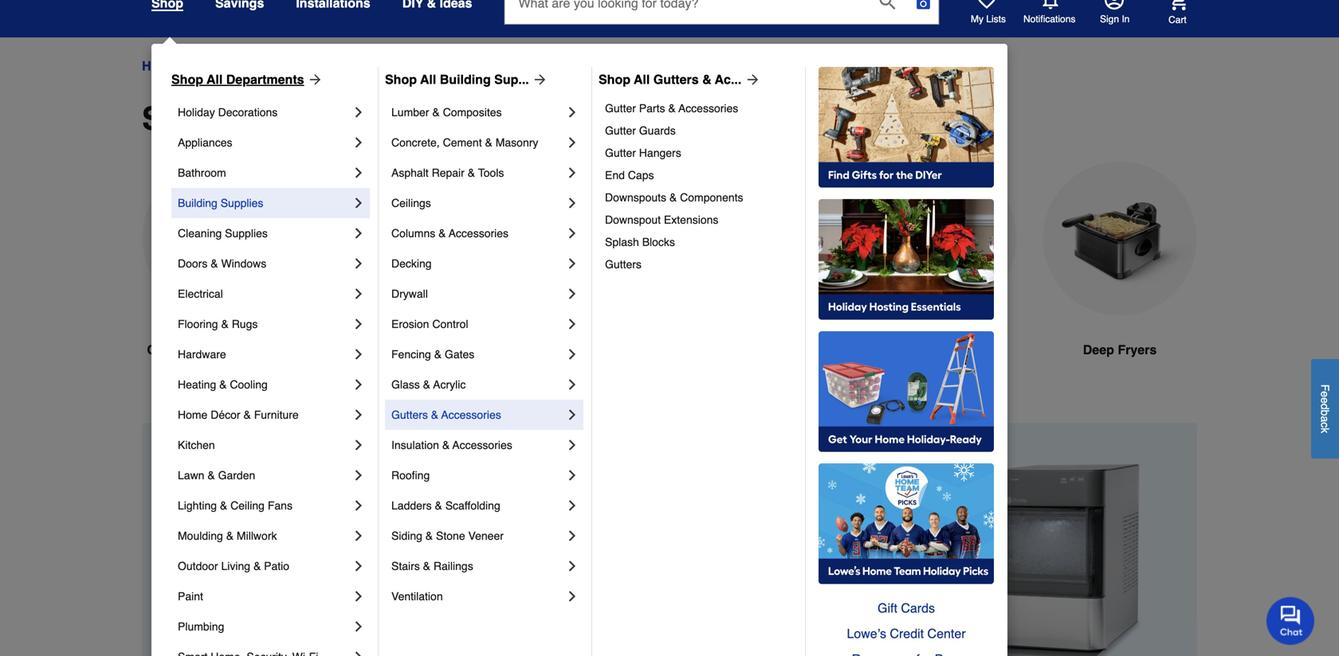 Task type: locate. For each thing, give the bounding box(es) containing it.
gutter up "gutter hangers"
[[605, 124, 636, 137]]

2 vertical spatial gutter
[[605, 147, 636, 159]]

deep
[[1083, 343, 1114, 358]]

a gray and stainless steel ninja air fryer. image
[[682, 162, 837, 316]]

d
[[1319, 404, 1332, 410]]

building up cleaning
[[178, 197, 218, 210]]

& left gates
[[434, 348, 442, 361]]

& for fencing & gates
[[434, 348, 442, 361]]

& for lighting & ceiling fans
[[220, 500, 227, 513]]

gutter for gutter hangers
[[605, 147, 636, 159]]

columns & accessories
[[391, 227, 509, 240]]

0 vertical spatial supplies
[[221, 197, 263, 210]]

2 shop from the left
[[385, 72, 417, 87]]

e up d
[[1319, 392, 1332, 398]]

0 horizontal spatial small
[[142, 100, 227, 137]]

0 horizontal spatial gutters
[[391, 409, 428, 422]]

0 vertical spatial small appliances
[[273, 59, 370, 73]]

small up the holiday decorations link
[[273, 59, 305, 73]]

all inside 'link'
[[207, 72, 223, 87]]

gutter up 'end' in the left top of the page
[[605, 147, 636, 159]]

gutters up gutter parts & accessories on the top
[[654, 72, 699, 87]]

lighting
[[178, 500, 217, 513]]

1 horizontal spatial building
[[440, 72, 491, 87]]

& down "gutters & accessories"
[[442, 439, 450, 452]]

arrow right image for shop all gutters & ac...
[[742, 72, 761, 88]]

chevron right image for asphalt repair & tools
[[564, 165, 580, 181]]

stairs & railings link
[[391, 552, 564, 582]]

chevron right image for decking
[[564, 256, 580, 272]]

all up the parts
[[634, 72, 650, 87]]

& left "ceiling"
[[220, 500, 227, 513]]

0 vertical spatial small
[[273, 59, 305, 73]]

small appliances link
[[273, 57, 370, 76]]

& for gutters & accessories
[[431, 409, 439, 422]]

0 horizontal spatial arrow right image
[[304, 72, 323, 88]]

chevron right image for home décor & furniture
[[351, 407, 367, 423]]

countertop microwaves link
[[142, 162, 297, 398]]

ceiling
[[231, 500, 265, 513]]

accessories down gutters & accessories link
[[453, 439, 512, 452]]

chevron right image for concrete, cement & masonry
[[564, 135, 580, 151]]

f
[[1319, 385, 1332, 392]]

gift cards link
[[819, 596, 994, 622]]

1 horizontal spatial all
[[420, 72, 436, 87]]

cleaning supplies link
[[178, 218, 351, 249]]

gutter for gutter guards
[[605, 124, 636, 137]]

2 horizontal spatial gutters
[[654, 72, 699, 87]]

chevron right image for bathroom
[[351, 165, 367, 181]]

gutters down splash
[[605, 258, 642, 271]]

chevron right image for electrical
[[351, 286, 367, 302]]

1 vertical spatial supplies
[[225, 227, 268, 240]]

1 vertical spatial gutter
[[605, 124, 636, 137]]

blenders link
[[863, 162, 1017, 398]]

shop up gutter guards
[[599, 72, 631, 87]]

0 vertical spatial gutter
[[605, 102, 636, 115]]

& left cooling
[[219, 379, 227, 391]]

supplies up windows
[[225, 227, 268, 240]]

small up bathroom
[[142, 100, 227, 137]]

decorations
[[218, 106, 278, 119]]

chevron right image for heating & cooling
[[351, 377, 367, 393]]

center
[[928, 627, 966, 642]]

chevron right image for ladders & scaffolding
[[564, 498, 580, 514]]

1 horizontal spatial shop
[[385, 72, 417, 87]]

electrical link
[[178, 279, 351, 309]]

lowe's home team holiday picks. image
[[819, 464, 994, 585]]

1 shop from the left
[[171, 72, 203, 87]]

electrical
[[178, 288, 223, 301]]

chevron right image for appliances
[[351, 135, 367, 151]]

chevron right image
[[564, 104, 580, 120], [351, 135, 367, 151], [564, 165, 580, 181], [564, 195, 580, 211], [351, 226, 367, 242], [564, 256, 580, 272], [351, 286, 367, 302], [564, 286, 580, 302], [351, 377, 367, 393], [564, 377, 580, 393], [564, 438, 580, 454], [351, 468, 367, 484], [351, 498, 367, 514], [351, 529, 367, 545], [564, 559, 580, 575], [564, 589, 580, 605], [351, 619, 367, 635]]

toaster ovens link
[[502, 162, 657, 398]]

sup...
[[494, 72, 529, 87]]

hardware
[[178, 348, 226, 361]]

accessories
[[679, 102, 738, 115], [449, 227, 509, 240], [441, 409, 501, 422], [453, 439, 512, 452]]

gutters & accessories link
[[391, 400, 564, 431]]

chevron right image for kitchen
[[351, 438, 367, 454]]

all up holiday decorations
[[207, 72, 223, 87]]

décor
[[211, 409, 240, 422]]

a gray ninja blender. image
[[863, 162, 1017, 316]]

3 gutter from the top
[[605, 147, 636, 159]]

chevron right image for flooring & rugs
[[351, 317, 367, 332]]

accessories for columns & accessories
[[449, 227, 509, 240]]

arrow right image inside shop all departments 'link'
[[304, 72, 323, 88]]

1 horizontal spatial home
[[178, 409, 208, 422]]

shop up holiday
[[171, 72, 203, 87]]

chevron right image for holiday decorations
[[351, 104, 367, 120]]

None search field
[[504, 0, 940, 39]]

& right ladders
[[435, 500, 442, 513]]

lowe's home improvement notification center image
[[1041, 0, 1060, 10]]

2 all from the left
[[420, 72, 436, 87]]

fryers
[[1118, 343, 1157, 358]]

& for ladders & scaffolding
[[435, 500, 442, 513]]

a chefman stainless steel deep fryer. image
[[1043, 162, 1197, 316]]

shop for shop all departments
[[171, 72, 203, 87]]

& right columns
[[439, 227, 446, 240]]

asphalt repair & tools
[[391, 167, 504, 179]]

chevron right image for building supplies
[[351, 195, 367, 211]]

f e e d b a c k
[[1319, 385, 1332, 434]]

& right lumber
[[432, 106, 440, 119]]

all
[[207, 72, 223, 87], [420, 72, 436, 87], [634, 72, 650, 87]]

2 horizontal spatial shop
[[599, 72, 631, 87]]

gutter hangers link
[[605, 142, 794, 164]]

roofing link
[[391, 461, 564, 491]]

lowe's credit center
[[847, 627, 966, 642]]

& left stone in the left bottom of the page
[[426, 530, 433, 543]]

small appliances down departments
[[142, 100, 405, 137]]

shop inside 'link'
[[171, 72, 203, 87]]

& left patio
[[253, 560, 261, 573]]

gutter up gutter guards
[[605, 102, 636, 115]]

gutters
[[654, 72, 699, 87], [605, 258, 642, 271], [391, 409, 428, 422]]

1 horizontal spatial gutters
[[605, 258, 642, 271]]

glass & acrylic link
[[391, 370, 564, 400]]

countertop
[[147, 343, 216, 358]]

ladders & scaffolding
[[391, 500, 500, 513]]

appliances right departments
[[308, 59, 370, 73]]

supplies up 'cleaning supplies'
[[221, 197, 263, 210]]

1 gutter from the top
[[605, 102, 636, 115]]

accessories down glass & acrylic link
[[441, 409, 501, 422]]

home décor & furniture link
[[178, 400, 351, 431]]

& for stairs & railings
[[423, 560, 431, 573]]

& inside 'link'
[[426, 530, 433, 543]]

2 horizontal spatial all
[[634, 72, 650, 87]]

chevron right image for lighting & ceiling fans
[[351, 498, 367, 514]]

outdoor
[[178, 560, 218, 573]]

1 arrow right image from the left
[[304, 72, 323, 88]]

small appliances up the holiday decorations link
[[273, 59, 370, 73]]

0 vertical spatial building
[[440, 72, 491, 87]]

1 vertical spatial gutters
[[605, 258, 642, 271]]

e up b
[[1319, 398, 1332, 404]]

chevron right image for drywall
[[564, 286, 580, 302]]

shop all gutters & ac... link
[[599, 70, 761, 89]]

all up lumber
[[420, 72, 436, 87]]

railings
[[434, 560, 473, 573]]

1 horizontal spatial arrow right image
[[742, 72, 761, 88]]

doors & windows link
[[178, 249, 351, 279]]

lowe's home improvement cart image
[[1169, 0, 1188, 10]]

2 gutter from the top
[[605, 124, 636, 137]]

columns & accessories link
[[391, 218, 564, 249]]

0 vertical spatial gutters
[[654, 72, 699, 87]]

lawn & garden link
[[178, 461, 351, 491]]

accessories up gutter guards link on the top of page
[[679, 102, 738, 115]]

& left millwork
[[226, 530, 234, 543]]

& down glass & acrylic
[[431, 409, 439, 422]]

gates
[[445, 348, 475, 361]]

& right stairs
[[423, 560, 431, 573]]

appliances down small appliances link
[[235, 100, 405, 137]]

roofing
[[391, 470, 430, 482]]

& left rugs
[[221, 318, 229, 331]]

chevron right image for plumbing
[[351, 619, 367, 635]]

patio
[[264, 560, 289, 573]]

home
[[142, 59, 177, 73], [178, 409, 208, 422]]

home for home
[[142, 59, 177, 73]]

shop all departments link
[[171, 70, 323, 89]]

siding & stone veneer link
[[391, 521, 564, 552]]

lumber & composites link
[[391, 97, 564, 128]]

arrow right image up gutter parts & accessories link
[[742, 72, 761, 88]]

supplies for building supplies
[[221, 197, 263, 210]]

0 vertical spatial home
[[142, 59, 177, 73]]

arrow right image
[[304, 72, 323, 88], [742, 72, 761, 88]]

arrow right image inside shop all gutters & ac... link
[[742, 72, 761, 88]]

fencing & gates link
[[391, 340, 564, 370]]

appliances link down decorations
[[178, 128, 351, 158]]

chevron right image for columns & accessories
[[564, 226, 580, 242]]

1 vertical spatial home
[[178, 409, 208, 422]]

decking link
[[391, 249, 564, 279]]

blocks
[[642, 236, 675, 249]]

building supplies
[[178, 197, 263, 210]]

0 horizontal spatial building
[[178, 197, 218, 210]]

kitchen link
[[178, 431, 351, 461]]

& left the ac...
[[702, 72, 712, 87]]

asphalt repair & tools link
[[391, 158, 564, 188]]

& for lawn & garden
[[208, 470, 215, 482]]

shop up lumber
[[385, 72, 417, 87]]

appliances link up holiday decorations
[[191, 57, 259, 76]]

lowe's
[[847, 627, 887, 642]]

cleaning
[[178, 227, 222, 240]]

sign in button
[[1100, 0, 1130, 26]]

splash blocks
[[605, 236, 675, 249]]

supplies
[[221, 197, 263, 210], [225, 227, 268, 240]]

bathroom
[[178, 167, 226, 179]]

appliances
[[191, 59, 259, 73], [308, 59, 370, 73], [235, 100, 405, 137], [178, 136, 232, 149]]

accessories for insulation & accessories
[[453, 439, 512, 452]]

glass
[[391, 379, 420, 391]]

find gifts for the diyer. image
[[819, 67, 994, 188]]

a silver-colored new air portable ice maker. image
[[322, 162, 477, 316]]

components
[[680, 191, 743, 204]]

siding & stone veneer
[[391, 530, 504, 543]]

3 shop from the left
[[599, 72, 631, 87]]

3 all from the left
[[634, 72, 650, 87]]

1 vertical spatial small appliances
[[142, 100, 405, 137]]

accessories up decking link
[[449, 227, 509, 240]]

& right 'doors'
[[211, 258, 218, 270]]

0 horizontal spatial all
[[207, 72, 223, 87]]

gutters & accessories
[[391, 409, 501, 422]]

0 horizontal spatial shop
[[171, 72, 203, 87]]

chevron right image for outdoor living & patio
[[351, 559, 367, 575]]

& for columns & accessories
[[439, 227, 446, 240]]

arrow right image
[[529, 72, 548, 88]]

gutters down glass
[[391, 409, 428, 422]]

notifications
[[1024, 14, 1076, 25]]

0 horizontal spatial home
[[142, 59, 177, 73]]

appliances up bathroom
[[178, 136, 232, 149]]

all for gutters
[[634, 72, 650, 87]]

portable
[[340, 343, 391, 358]]

& for flooring & rugs
[[221, 318, 229, 331]]

& right glass
[[423, 379, 431, 391]]

flooring
[[178, 318, 218, 331]]

chevron right image
[[351, 104, 367, 120], [564, 135, 580, 151], [351, 165, 367, 181], [351, 195, 367, 211], [564, 226, 580, 242], [351, 256, 367, 272], [351, 317, 367, 332], [564, 317, 580, 332], [351, 347, 367, 363], [564, 347, 580, 363], [351, 407, 367, 423], [564, 407, 580, 423], [351, 438, 367, 454], [564, 468, 580, 484], [564, 498, 580, 514], [564, 529, 580, 545], [351, 559, 367, 575], [351, 589, 367, 605], [351, 650, 367, 657]]

chevron right image for lawn & garden
[[351, 468, 367, 484]]

gutter parts & accessories
[[605, 102, 738, 115]]

& left tools
[[468, 167, 475, 179]]

extensions
[[664, 214, 719, 226]]

2 vertical spatial gutters
[[391, 409, 428, 422]]

concrete,
[[391, 136, 440, 149]]

a
[[1319, 416, 1332, 423]]

2 arrow right image from the left
[[742, 72, 761, 88]]

c
[[1319, 423, 1332, 428]]

building supplies link
[[178, 188, 351, 218]]

& up the downspout extensions at the top of the page
[[670, 191, 677, 204]]

downspouts & components link
[[605, 187, 794, 209]]

building up 'composites'
[[440, 72, 491, 87]]

holiday decorations link
[[178, 97, 351, 128]]

lowe's home improvement lists image
[[977, 0, 997, 10]]

arrow right image up the holiday decorations link
[[304, 72, 323, 88]]

1 vertical spatial small
[[142, 100, 227, 137]]

& right lawn
[[208, 470, 215, 482]]

1 all from the left
[[207, 72, 223, 87]]

lumber & composites
[[391, 106, 502, 119]]

home link
[[142, 57, 177, 76]]



Task type: describe. For each thing, give the bounding box(es) containing it.
portable ice makers link
[[322, 162, 477, 398]]

gutters link
[[605, 254, 794, 276]]

end caps
[[605, 169, 654, 182]]

appliances up holiday decorations
[[191, 59, 259, 73]]

millwork
[[237, 530, 277, 543]]

toaster ovens
[[536, 343, 623, 358]]

hardware link
[[178, 340, 351, 370]]

f e e d b a c k button
[[1311, 359, 1339, 459]]

heating & cooling
[[178, 379, 268, 391]]

drywall link
[[391, 279, 564, 309]]

cart button
[[1146, 0, 1188, 26]]

ovens
[[584, 343, 623, 358]]

sign in
[[1100, 14, 1130, 25]]

fencing & gates
[[391, 348, 475, 361]]

gutter hangers
[[605, 147, 681, 159]]

& for lumber & composites
[[432, 106, 440, 119]]

camera image
[[916, 0, 932, 11]]

end
[[605, 169, 625, 182]]

furniture
[[254, 409, 299, 422]]

all for building
[[420, 72, 436, 87]]

heating & cooling link
[[178, 370, 351, 400]]

lighting & ceiling fans link
[[178, 491, 351, 521]]

search image
[[880, 0, 896, 10]]

lighting & ceiling fans
[[178, 500, 293, 513]]

portable ice makers
[[340, 343, 459, 358]]

chevron right image for insulation & accessories
[[564, 438, 580, 454]]

& right cement
[[485, 136, 493, 149]]

stone
[[436, 530, 465, 543]]

cement
[[443, 136, 482, 149]]

shop all departments
[[171, 72, 304, 87]]

chevron right image for ceilings
[[564, 195, 580, 211]]

chevron right image for ventilation
[[564, 589, 580, 605]]

asphalt
[[391, 167, 429, 179]]

paint link
[[178, 582, 351, 612]]

& for heating & cooling
[[219, 379, 227, 391]]

& right décor
[[244, 409, 251, 422]]

gift
[[878, 602, 898, 616]]

0 vertical spatial appliances link
[[191, 57, 259, 76]]

1 e from the top
[[1319, 392, 1332, 398]]

gutters for gutters
[[605, 258, 642, 271]]

& right the parts
[[668, 102, 676, 115]]

drywall
[[391, 288, 428, 301]]

living
[[221, 560, 250, 573]]

downspout extensions link
[[605, 209, 794, 231]]

downspouts
[[605, 191, 667, 204]]

lawn
[[178, 470, 204, 482]]

& for doors & windows
[[211, 258, 218, 270]]

chevron right image for siding & stone veneer
[[564, 529, 580, 545]]

control
[[432, 318, 468, 331]]

gift cards
[[878, 602, 935, 616]]

shop for shop all gutters & ac...
[[599, 72, 631, 87]]

doors
[[178, 258, 208, 270]]

tools
[[478, 167, 504, 179]]

insulation
[[391, 439, 439, 452]]

holiday hosting essentials. image
[[819, 199, 994, 320]]

& for moulding & millwork
[[226, 530, 234, 543]]

countertop microwaves
[[147, 343, 292, 358]]

chevron right image for hardware
[[351, 347, 367, 363]]

advertisement region
[[142, 424, 1197, 657]]

& for insulation & accessories
[[442, 439, 450, 452]]

gutter for gutter parts & accessories
[[605, 102, 636, 115]]

chat invite button image
[[1267, 597, 1315, 646]]

chevron right image for moulding & millwork
[[351, 529, 367, 545]]

a black and stainless steel countertop microwave. image
[[142, 162, 297, 316]]

chevron right image for stairs & railings
[[564, 559, 580, 575]]

b
[[1319, 410, 1332, 416]]

chevron right image for paint
[[351, 589, 367, 605]]

kitchen
[[178, 439, 215, 452]]

shop for shop all building sup...
[[385, 72, 417, 87]]

chevron right image for erosion control
[[564, 317, 580, 332]]

& for siding & stone veneer
[[426, 530, 433, 543]]

supplies for cleaning supplies
[[225, 227, 268, 240]]

plumbing
[[178, 621, 224, 634]]

acrylic
[[433, 379, 466, 391]]

accessories for gutters & accessories
[[441, 409, 501, 422]]

veneer
[[468, 530, 504, 543]]

downspout
[[605, 214, 661, 226]]

& for glass & acrylic
[[423, 379, 431, 391]]

my
[[971, 14, 984, 25]]

2 e from the top
[[1319, 398, 1332, 404]]

1 horizontal spatial small
[[273, 59, 305, 73]]

fencing
[[391, 348, 431, 361]]

rugs
[[232, 318, 258, 331]]

deep fryers
[[1083, 343, 1157, 358]]

lowe's home improvement account image
[[1105, 0, 1124, 10]]

chevron right image for glass & acrylic
[[564, 377, 580, 393]]

fans
[[268, 500, 293, 513]]

downspout extensions
[[605, 214, 719, 226]]

chevron right image for lumber & composites
[[564, 104, 580, 120]]

composites
[[443, 106, 502, 119]]

arrow right image for shop all departments
[[304, 72, 323, 88]]

shop all building sup...
[[385, 72, 529, 87]]

siding
[[391, 530, 422, 543]]

end caps link
[[605, 164, 794, 187]]

k
[[1319, 428, 1332, 434]]

chevron right image for cleaning supplies
[[351, 226, 367, 242]]

paint
[[178, 591, 203, 604]]

moulding
[[178, 530, 223, 543]]

concrete, cement & masonry link
[[391, 128, 564, 158]]

1 vertical spatial building
[[178, 197, 218, 210]]

splash blocks link
[[605, 231, 794, 254]]

chevron right image for doors & windows
[[351, 256, 367, 272]]

& for downspouts & components
[[670, 191, 677, 204]]

all for departments
[[207, 72, 223, 87]]

Search Query text field
[[505, 0, 867, 24]]

moulding & millwork
[[178, 530, 277, 543]]

home for home décor & furniture
[[178, 409, 208, 422]]

lists
[[986, 14, 1006, 25]]

gutters for gutters & accessories
[[391, 409, 428, 422]]

columns
[[391, 227, 435, 240]]

concrete, cement & masonry
[[391, 136, 538, 149]]

chevron right image for roofing
[[564, 468, 580, 484]]

a stainless steel toaster oven. image
[[502, 162, 657, 316]]

1 vertical spatial appliances link
[[178, 128, 351, 158]]

ventilation
[[391, 591, 443, 604]]

holiday decorations
[[178, 106, 278, 119]]

repair
[[432, 167, 465, 179]]

chevron right image for gutters & accessories
[[564, 407, 580, 423]]

moulding & millwork link
[[178, 521, 351, 552]]

gutter guards link
[[605, 120, 794, 142]]

cards
[[901, 602, 935, 616]]

ladders & scaffolding link
[[391, 491, 564, 521]]

doors & windows
[[178, 258, 266, 270]]

chevron right image for fencing & gates
[[564, 347, 580, 363]]

in
[[1122, 14, 1130, 25]]

scaffolding
[[445, 500, 500, 513]]

erosion
[[391, 318, 429, 331]]

windows
[[221, 258, 266, 270]]

get your home holiday-ready. image
[[819, 332, 994, 453]]

microwaves
[[219, 343, 292, 358]]

hangers
[[639, 147, 681, 159]]

credit
[[890, 627, 924, 642]]



Task type: vqa. For each thing, say whether or not it's contained in the screenshot.
the in the 'Don't just take our word for it. Hilary of "Embellishmints" took on this project in her bathroom and the results are impressive. She'll walk you through her real-life process of painting cabinets. See how she did it .'
no



